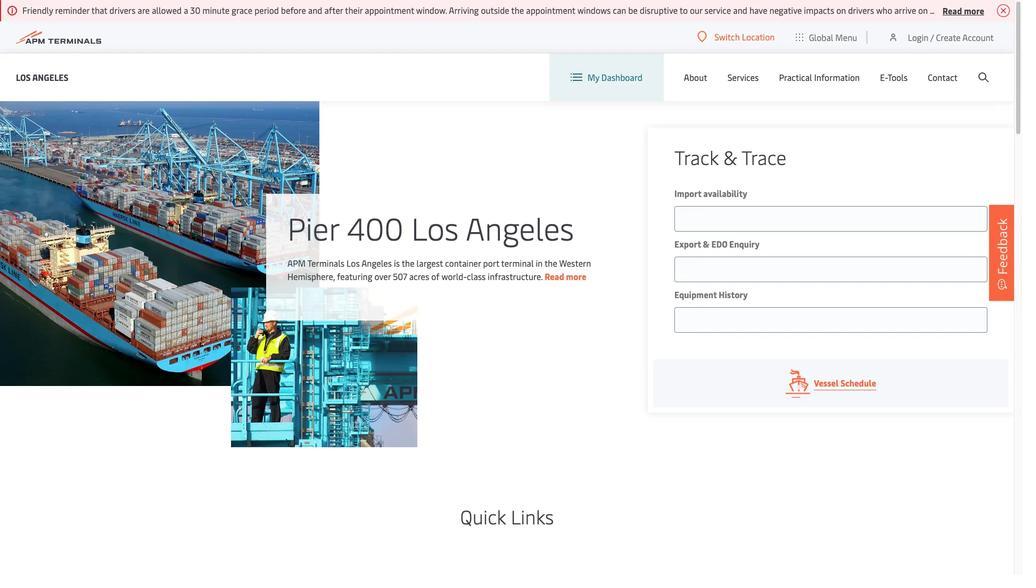 Task type: vqa. For each thing, say whether or not it's contained in the screenshot.
largest
yes



Task type: locate. For each thing, give the bounding box(es) containing it.
0 vertical spatial los
[[16, 71, 31, 83]]

1 horizontal spatial more
[[964, 5, 985, 16]]

infrastructure.
[[488, 270, 543, 282]]

more for read more link
[[566, 270, 587, 282]]

& left edo
[[703, 238, 710, 250]]

1 on from the left
[[837, 4, 846, 16]]

1 appointment from the left
[[365, 4, 414, 16]]

that left close alert icon
[[980, 4, 996, 16]]

equipment
[[675, 289, 717, 300]]

0 horizontal spatial appointment
[[365, 4, 414, 16]]

port
[[483, 257, 500, 269]]

edo
[[712, 238, 728, 250]]

e-tools
[[881, 71, 908, 83]]

switch
[[715, 31, 740, 43]]

drivers left who
[[848, 4, 875, 16]]

windows
[[578, 4, 611, 16]]

that
[[91, 4, 107, 16], [980, 4, 996, 16]]

0 vertical spatial more
[[964, 5, 985, 16]]

la secondary image
[[231, 288, 417, 447]]

track
[[675, 144, 719, 170]]

1 horizontal spatial and
[[734, 4, 748, 16]]

angeles inside apm terminals los angeles is the largest container port terminal in the western hemisphere, featuring over 507 acres of world-class infrastructure.
[[362, 257, 392, 269]]

western
[[559, 257, 591, 269]]

arrive right who
[[895, 4, 917, 16]]

the right the is
[[402, 257, 415, 269]]

0 horizontal spatial arrive
[[895, 4, 917, 16]]

read more
[[943, 5, 985, 16], [545, 270, 587, 282]]

1 horizontal spatial drivers
[[848, 4, 875, 16]]

quick
[[460, 503, 506, 529]]

more
[[964, 5, 985, 16], [566, 270, 587, 282]]

0 horizontal spatial and
[[308, 4, 322, 16]]

arrive left o
[[998, 4, 1020, 16]]

services button
[[728, 53, 759, 101]]

1 arrive from the left
[[895, 4, 917, 16]]

read down western
[[545, 270, 564, 282]]

2 vertical spatial los
[[347, 257, 360, 269]]

practical information
[[779, 71, 860, 83]]

impacts
[[804, 4, 835, 16]]

1 horizontal spatial &
[[724, 144, 738, 170]]

0 horizontal spatial on
[[837, 4, 846, 16]]

friendly
[[22, 4, 53, 16]]

0 horizontal spatial drivers
[[109, 4, 136, 16]]

the right 'in'
[[545, 257, 558, 269]]

track & trace
[[675, 144, 787, 170]]

my dashboard
[[588, 71, 643, 83]]

0 vertical spatial read
[[943, 5, 963, 16]]

window.
[[416, 4, 447, 16]]

arriving
[[449, 4, 479, 16]]

1 vertical spatial read
[[545, 270, 564, 282]]

1 horizontal spatial los
[[347, 257, 360, 269]]

appointment right their
[[365, 4, 414, 16]]

that right the reminder in the top left of the page
[[91, 4, 107, 16]]

and left after
[[308, 4, 322, 16]]

& for edo
[[703, 238, 710, 250]]

0 horizontal spatial &
[[703, 238, 710, 250]]

are
[[138, 4, 150, 16]]

on left 'time.'
[[919, 4, 928, 16]]

1 horizontal spatial read more
[[943, 5, 985, 16]]

1 vertical spatial &
[[703, 238, 710, 250]]

minute
[[203, 4, 230, 16]]

0 vertical spatial read more
[[943, 5, 985, 16]]

1 horizontal spatial appointment
[[526, 4, 576, 16]]

1 horizontal spatial angeles
[[362, 257, 392, 269]]

on
[[837, 4, 846, 16], [919, 4, 928, 16]]

vessel schedule link
[[654, 360, 1009, 407]]

los
[[16, 71, 31, 83], [412, 206, 459, 248], [347, 257, 360, 269]]

allowed
[[152, 4, 182, 16]]

2 arrive from the left
[[998, 4, 1020, 16]]

availability
[[704, 187, 748, 199]]

drivers left are
[[109, 4, 136, 16]]

global menu button
[[786, 21, 868, 53]]

read more down western
[[545, 270, 587, 282]]

read more for read more link
[[545, 270, 587, 282]]

read more up login / create account
[[943, 5, 985, 16]]

0 vertical spatial &
[[724, 144, 738, 170]]

0 horizontal spatial that
[[91, 4, 107, 16]]

read
[[943, 5, 963, 16], [545, 270, 564, 282]]

about button
[[684, 53, 708, 101]]

1 horizontal spatial arrive
[[998, 4, 1020, 16]]

read for read more link
[[545, 270, 564, 282]]

read for read more button
[[943, 5, 963, 16]]

export
[[675, 238, 701, 250]]

feedback
[[994, 218, 1011, 275]]

appointment left windows
[[526, 4, 576, 16]]

1 horizontal spatial on
[[919, 4, 928, 16]]

los for pier
[[412, 206, 459, 248]]

location
[[742, 31, 775, 43]]

& left trace
[[724, 144, 738, 170]]

more up account
[[964, 5, 985, 16]]

and
[[308, 4, 322, 16], [734, 4, 748, 16]]

30
[[190, 4, 200, 16]]

read inside read more button
[[943, 5, 963, 16]]

class
[[467, 270, 486, 282]]

enquiry
[[730, 238, 760, 250]]

read up login / create account
[[943, 5, 963, 16]]

more down western
[[566, 270, 587, 282]]

2 drivers from the left
[[848, 4, 875, 16]]

1 vertical spatial more
[[566, 270, 587, 282]]

0 horizontal spatial read more
[[545, 270, 587, 282]]

period
[[255, 4, 279, 16]]

our
[[690, 4, 703, 16]]

0 horizontal spatial los
[[16, 71, 31, 83]]

0 horizontal spatial more
[[566, 270, 587, 282]]

angeles for apm terminals los angeles is the largest container port terminal in the western hemisphere, featuring over 507 acres of world-class infrastructure.
[[362, 257, 392, 269]]

on right "impacts"
[[837, 4, 846, 16]]

account
[[963, 31, 994, 43]]

2 that from the left
[[980, 4, 996, 16]]

more inside read more button
[[964, 5, 985, 16]]

1 horizontal spatial read
[[943, 5, 963, 16]]

1 vertical spatial read more
[[545, 270, 587, 282]]

switch location button
[[698, 31, 775, 43]]

1 vertical spatial los
[[412, 206, 459, 248]]

0 horizontal spatial angeles
[[32, 71, 68, 83]]

appointment
[[365, 4, 414, 16], [526, 4, 576, 16]]

friendly reminder that drivers are allowed a 30 minute grace period before and after their appointment window. arriving outside the appointment windows can be disruptive to our service and have negative impacts on drivers who arrive on time. drivers that arrive o
[[22, 4, 1023, 16]]

acres
[[409, 270, 429, 282]]

to
[[680, 4, 688, 16]]

and left have
[[734, 4, 748, 16]]

los inside apm terminals los angeles is the largest container port terminal in the western hemisphere, featuring over 507 acres of world-class infrastructure.
[[347, 257, 360, 269]]

1 vertical spatial angeles
[[466, 206, 574, 248]]

the right outside
[[511, 4, 524, 16]]

grace
[[232, 4, 253, 16]]

close alert image
[[998, 4, 1010, 17]]

global menu
[[809, 31, 858, 43]]

2 vertical spatial angeles
[[362, 257, 392, 269]]

drivers
[[109, 4, 136, 16], [848, 4, 875, 16]]

quick links
[[460, 503, 554, 529]]

over
[[375, 270, 391, 282]]

export & edo enquiry
[[675, 238, 760, 250]]

2 horizontal spatial angeles
[[466, 206, 574, 248]]

2 horizontal spatial los
[[412, 206, 459, 248]]

1 horizontal spatial that
[[980, 4, 996, 16]]

0 horizontal spatial read
[[545, 270, 564, 282]]



Task type: describe. For each thing, give the bounding box(es) containing it.
largest
[[417, 257, 443, 269]]

practical
[[779, 71, 813, 83]]

terminal
[[501, 257, 534, 269]]

in
[[536, 257, 543, 269]]

after
[[325, 4, 343, 16]]

apm
[[288, 257, 306, 269]]

400
[[347, 206, 404, 248]]

more for read more button
[[964, 5, 985, 16]]

los angeles link
[[16, 71, 68, 84]]

import availability
[[675, 187, 748, 199]]

apm terminals los angeles is the largest container port terminal in the western hemisphere, featuring over 507 acres of world-class infrastructure.
[[288, 257, 591, 282]]

1 and from the left
[[308, 4, 322, 16]]

read more link
[[545, 270, 587, 282]]

be
[[629, 4, 638, 16]]

global
[[809, 31, 834, 43]]

hemisphere,
[[288, 270, 335, 282]]

vessel
[[814, 377, 839, 389]]

/
[[931, 31, 934, 43]]

my
[[588, 71, 600, 83]]

negative
[[770, 4, 802, 16]]

dashboard
[[602, 71, 643, 83]]

links
[[511, 503, 554, 529]]

e-tools button
[[881, 53, 908, 101]]

is
[[394, 257, 400, 269]]

vessel schedule
[[814, 377, 877, 389]]

my dashboard button
[[571, 53, 643, 101]]

read more for read more button
[[943, 5, 985, 16]]

pier 400 los angeles
[[288, 206, 574, 248]]

of
[[432, 270, 440, 282]]

los angeles pier 400 image
[[0, 101, 320, 386]]

2 horizontal spatial the
[[545, 257, 558, 269]]

who
[[877, 4, 893, 16]]

service
[[705, 4, 731, 16]]

create
[[936, 31, 961, 43]]

featuring
[[337, 270, 373, 282]]

disruptive
[[640, 4, 678, 16]]

can
[[613, 4, 627, 16]]

world-
[[442, 270, 467, 282]]

2 and from the left
[[734, 4, 748, 16]]

2 appointment from the left
[[526, 4, 576, 16]]

terminals
[[308, 257, 345, 269]]

their
[[345, 4, 363, 16]]

& for trace
[[724, 144, 738, 170]]

time.
[[930, 4, 949, 16]]

schedule
[[841, 377, 877, 389]]

history
[[719, 289, 748, 300]]

1 drivers from the left
[[109, 4, 136, 16]]

about
[[684, 71, 708, 83]]

pier
[[288, 206, 339, 248]]

have
[[750, 4, 768, 16]]

read more button
[[943, 4, 985, 17]]

equipment history
[[675, 289, 748, 300]]

menu
[[836, 31, 858, 43]]

2 on from the left
[[919, 4, 928, 16]]

import
[[675, 187, 702, 199]]

feedback button
[[990, 205, 1016, 301]]

a
[[184, 4, 188, 16]]

1 that from the left
[[91, 4, 107, 16]]

e-
[[881, 71, 888, 83]]

container
[[445, 257, 481, 269]]

507
[[393, 270, 407, 282]]

login / create account link
[[889, 21, 994, 53]]

drivers
[[951, 4, 978, 16]]

services
[[728, 71, 759, 83]]

1 horizontal spatial the
[[511, 4, 524, 16]]

o
[[1022, 4, 1023, 16]]

reminder
[[55, 4, 90, 16]]

angeles for pier 400 los angeles
[[466, 206, 574, 248]]

outside
[[481, 4, 510, 16]]

0 horizontal spatial the
[[402, 257, 415, 269]]

login / create account
[[908, 31, 994, 43]]

trace
[[742, 144, 787, 170]]

0 vertical spatial angeles
[[32, 71, 68, 83]]

contact button
[[928, 53, 958, 101]]

before
[[281, 4, 306, 16]]

information
[[815, 71, 860, 83]]

los for apm
[[347, 257, 360, 269]]

los angeles
[[16, 71, 68, 83]]

login
[[908, 31, 929, 43]]

switch location
[[715, 31, 775, 43]]

practical information button
[[779, 53, 860, 101]]



